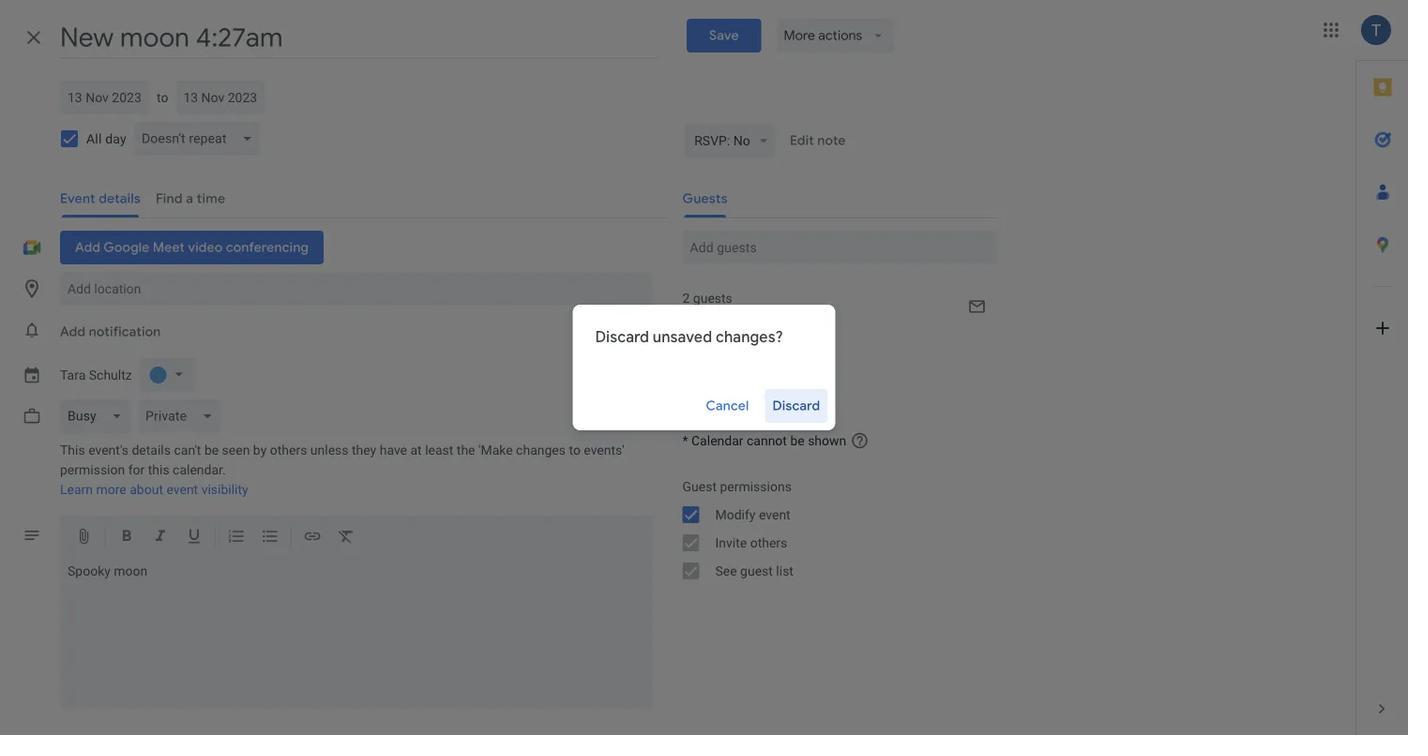 Task type: locate. For each thing, give the bounding box(es) containing it.
be left shown
[[791, 433, 805, 449]]

'make
[[479, 443, 513, 459]]

for
[[128, 463, 145, 478]]

event inside this event's details can't be seen by others unless they have at least the 'make changes to events' permission for this calendar. learn more about event visibility
[[167, 482, 198, 498]]

others
[[270, 443, 307, 459], [751, 536, 788, 551]]

add
[[60, 324, 86, 341]]

1 horizontal spatial discard
[[773, 398, 821, 415]]

more
[[96, 482, 127, 498]]

italic image
[[151, 528, 170, 550]]

schultz down awaiting
[[749, 335, 792, 350]]

this event's details can't be seen by others unless they have at least the 'make changes to events' permission for this calendar. learn more about event visibility
[[60, 443, 625, 498]]

tara
[[720, 335, 746, 350], [60, 368, 86, 383]]

2 1 from the left
[[710, 310, 716, 323]]

1
[[683, 310, 689, 323], [710, 310, 716, 323]]

seen
[[222, 443, 250, 459]]

learn
[[60, 482, 93, 498]]

group
[[668, 473, 998, 586]]

discard left unsaved
[[596, 328, 650, 347]]

0 vertical spatial *
[[803, 394, 809, 409]]

0 vertical spatial event
[[167, 482, 198, 498]]

permissions
[[720, 479, 792, 495]]

0 horizontal spatial discard
[[596, 328, 650, 347]]

this
[[148, 463, 170, 478]]

0 vertical spatial tara
[[720, 335, 746, 350]]

guest
[[683, 479, 717, 495]]

0 horizontal spatial tara schultz
[[60, 368, 132, 383]]

schultz down add notification button
[[89, 368, 132, 383]]

1 vertical spatial schultz
[[89, 368, 132, 383]]

be up the calendar. on the left bottom
[[205, 443, 219, 459]]

edit note
[[790, 132, 846, 149]]

calendar.
[[173, 463, 226, 478]]

see
[[716, 564, 737, 579]]

discard up cannot
[[773, 398, 821, 415]]

1 1 from the left
[[683, 310, 689, 323]]

save
[[710, 27, 739, 44]]

this
[[60, 443, 85, 459]]

1 horizontal spatial be
[[791, 433, 805, 449]]

discard inside button
[[773, 398, 821, 415]]

save button
[[687, 19, 762, 53]]

1 horizontal spatial tara schultz
[[720, 335, 792, 350]]

1 left no,
[[683, 310, 689, 323]]

spooky
[[68, 564, 111, 580]]

tara schultz
[[720, 335, 792, 350], [60, 368, 132, 383]]

0 vertical spatial others
[[270, 443, 307, 459]]

* left calendar at the bottom of the page
[[683, 433, 689, 449]]

can't
[[174, 443, 201, 459]]

discard
[[596, 328, 650, 347], [773, 398, 821, 415]]

tara schultz down add notification button
[[60, 368, 132, 383]]

add notification button
[[53, 315, 168, 349]]

event down permissions
[[759, 507, 791, 523]]

0 horizontal spatial to
[[157, 90, 168, 105]]

underline image
[[185, 528, 204, 550]]

the
[[457, 443, 475, 459]]

1 horizontal spatial others
[[751, 536, 788, 551]]

Title text field
[[60, 17, 657, 58]]

1 horizontal spatial event
[[759, 507, 791, 523]]

0 horizontal spatial event
[[167, 482, 198, 498]]

discard button
[[766, 384, 828, 429]]

1 right no,
[[710, 310, 716, 323]]

guests invited to this event. tree
[[668, 330, 998, 417]]

Description text field
[[60, 564, 653, 705]]

invite others
[[716, 536, 788, 551]]

modify event
[[716, 507, 791, 523]]

note
[[818, 132, 846, 149]]

1 vertical spatial tara schultz
[[60, 368, 132, 383]]

event down the calendar. on the left bottom
[[167, 482, 198, 498]]

1 horizontal spatial schultz
[[749, 335, 792, 350]]

0 horizontal spatial 1
[[683, 310, 689, 323]]

parks
[[767, 394, 800, 409]]

least
[[425, 443, 454, 459]]

tara down awaiting
[[720, 335, 746, 350]]

discard unsaved changes?
[[596, 328, 784, 347]]

0 horizontal spatial be
[[205, 443, 219, 459]]

others right by
[[270, 443, 307, 459]]

to
[[157, 90, 168, 105], [569, 443, 581, 459]]

visibility
[[201, 482, 248, 498]]

tara down add
[[60, 368, 86, 383]]

discard unsaved changes? alert dialog
[[573, 305, 836, 431]]

* right parks
[[803, 394, 809, 409]]

discard for discard
[[773, 398, 821, 415]]

at
[[411, 443, 422, 459]]

about
[[130, 482, 163, 498]]

1 horizontal spatial 1
[[710, 310, 716, 323]]

2 guests 1 no, 1 awaiting
[[683, 291, 761, 323]]

0 vertical spatial discard
[[596, 328, 650, 347]]

1 horizontal spatial tara
[[720, 335, 746, 350]]

guest
[[741, 564, 773, 579]]

tara schultz down awaiting
[[720, 335, 792, 350]]

0 horizontal spatial others
[[270, 443, 307, 459]]

events'
[[584, 443, 625, 459]]

1 vertical spatial to
[[569, 443, 581, 459]]

0 horizontal spatial *
[[683, 433, 689, 449]]

shown
[[808, 433, 847, 449]]

awaiting
[[719, 310, 761, 323]]

1 horizontal spatial *
[[803, 394, 809, 409]]

event
[[167, 482, 198, 498], [759, 507, 791, 523]]

1 vertical spatial discard
[[773, 398, 821, 415]]

modify
[[716, 507, 756, 523]]

they
[[352, 443, 377, 459]]

be inside this event's details can't be seen by others unless they have at least the 'make changes to events' permission for this calendar. learn more about event visibility
[[205, 443, 219, 459]]

schultz
[[749, 335, 792, 350], [89, 368, 132, 383]]

0 horizontal spatial tara
[[60, 368, 86, 383]]

edit
[[790, 132, 815, 149]]

cannot
[[747, 433, 788, 449]]

tab list
[[1357, 61, 1409, 683]]

0 vertical spatial schultz
[[749, 335, 792, 350]]

tara schultz inside tree item
[[720, 335, 792, 350]]

insert link image
[[303, 528, 322, 550]]

1 horizontal spatial to
[[569, 443, 581, 459]]

moon
[[114, 564, 148, 580]]

numbered list image
[[227, 528, 246, 550]]

1 vertical spatial others
[[751, 536, 788, 551]]

be
[[791, 433, 805, 449], [205, 443, 219, 459]]

others up guest
[[751, 536, 788, 551]]

*
[[803, 394, 809, 409], [683, 433, 689, 449]]

0 vertical spatial to
[[157, 90, 168, 105]]

changes?
[[716, 328, 784, 347]]

kendall parks *
[[720, 394, 809, 409]]

0 vertical spatial tara schultz
[[720, 335, 792, 350]]



Task type: describe. For each thing, give the bounding box(es) containing it.
guests
[[694, 291, 733, 306]]

list
[[777, 564, 794, 579]]

kendall
[[720, 394, 764, 409]]

day
[[105, 131, 127, 146]]

to inside this event's details can't be seen by others unless they have at least the 'make changes to events' permission for this calendar. learn more about event visibility
[[569, 443, 581, 459]]

spooky moon
[[68, 564, 148, 580]]

kendall parks tree item
[[668, 387, 998, 417]]

1 vertical spatial event
[[759, 507, 791, 523]]

remove formatting image
[[337, 528, 356, 550]]

changes
[[516, 443, 566, 459]]

edit note button
[[783, 124, 854, 158]]

* calendar cannot be shown
[[683, 433, 847, 449]]

guest permissions
[[683, 479, 792, 495]]

notification
[[89, 324, 161, 341]]

* inside kendall parks tree item
[[803, 394, 809, 409]]

add notification
[[60, 324, 161, 341]]

discard for discard unsaved changes?
[[596, 328, 650, 347]]

others inside this event's details can't be seen by others unless they have at least the 'make changes to events' permission for this calendar. learn more about event visibility
[[270, 443, 307, 459]]

learn more about event visibility link
[[60, 482, 248, 498]]

all
[[86, 131, 102, 146]]

no,
[[692, 310, 707, 323]]

bulleted list image
[[261, 528, 280, 550]]

unless
[[311, 443, 349, 459]]

unsaved
[[653, 328, 713, 347]]

cancel
[[707, 398, 750, 415]]

all day
[[86, 131, 127, 146]]

have
[[380, 443, 407, 459]]

permission
[[60, 463, 125, 478]]

calendar
[[692, 433, 744, 449]]

schultz inside tree item
[[749, 335, 792, 350]]

group containing guest permissions
[[668, 473, 998, 586]]

1 vertical spatial *
[[683, 433, 689, 449]]

2
[[683, 291, 690, 306]]

1 vertical spatial tara
[[60, 368, 86, 383]]

event's
[[88, 443, 129, 459]]

invite
[[716, 536, 747, 551]]

formatting options toolbar
[[60, 515, 653, 561]]

details
[[132, 443, 171, 459]]

tara schultz, declined, organiser, don't moon anyone tree item
[[668, 330, 998, 387]]

tara inside tree item
[[720, 335, 746, 350]]

bold image
[[117, 528, 136, 550]]

cancel button
[[698, 384, 758, 429]]

0 horizontal spatial schultz
[[89, 368, 132, 383]]

see guest list
[[716, 564, 794, 579]]

by
[[253, 443, 267, 459]]



Task type: vqa. For each thing, say whether or not it's contained in the screenshot.
leftmost event
yes



